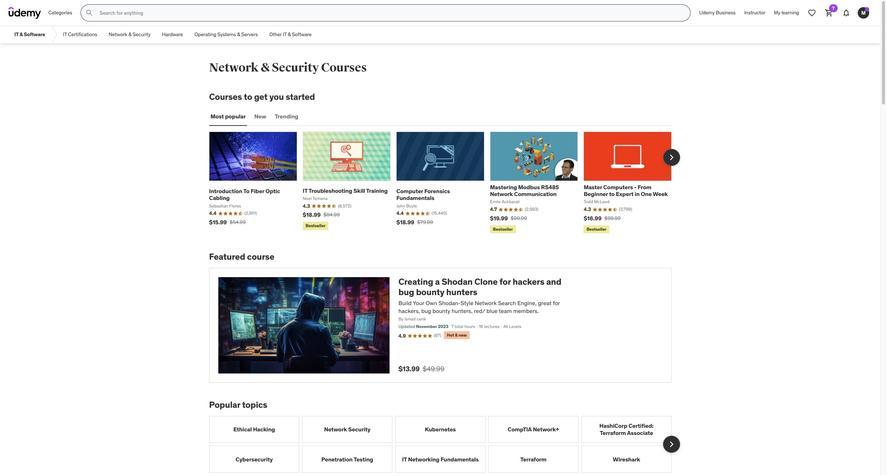 Task type: vqa. For each thing, say whether or not it's contained in the screenshot.
the left Fundamentals
yes



Task type: locate. For each thing, give the bounding box(es) containing it.
1 horizontal spatial bug
[[421, 308, 431, 315]]

1 horizontal spatial fundamentals
[[441, 456, 479, 463]]

new button
[[253, 108, 268, 125]]

it
[[14, 31, 19, 38], [63, 31, 67, 38], [283, 31, 287, 38], [303, 187, 308, 194], [402, 456, 407, 463]]

1 vertical spatial bug
[[421, 308, 431, 315]]

it troubleshooting skill training link
[[303, 187, 388, 194]]

1 vertical spatial fundamentals
[[441, 456, 479, 463]]

0 vertical spatial for
[[500, 276, 511, 288]]

master
[[584, 184, 602, 191]]

computers
[[603, 184, 633, 191]]

0 horizontal spatial terraform
[[521, 456, 547, 463]]

& for network & security courses
[[261, 60, 270, 75]]

it down udemy image on the top left
[[14, 31, 19, 38]]

&
[[20, 31, 23, 38], [128, 31, 131, 38], [237, 31, 240, 38], [288, 31, 291, 38], [261, 60, 270, 75], [455, 333, 458, 338]]

search
[[498, 300, 516, 307]]

your
[[413, 300, 424, 307]]

bug up build at bottom
[[399, 287, 414, 298]]

popular
[[225, 113, 246, 120]]

for
[[500, 276, 511, 288], [553, 300, 560, 307]]

7 for 7
[[832, 5, 835, 11]]

testing
[[354, 456, 373, 463]]

bug
[[399, 287, 414, 298], [421, 308, 431, 315]]

systems
[[217, 31, 236, 38]]

levels
[[509, 324, 522, 330]]

network for network security
[[324, 426, 347, 433]]

bounty
[[416, 287, 445, 298], [433, 308, 450, 315]]

new
[[459, 333, 467, 338]]

0 vertical spatial terraform
[[600, 430, 626, 437]]

penetration testing
[[321, 456, 373, 463]]

1 vertical spatial 7
[[451, 324, 454, 330]]

carousel element containing mastering modbus rs485 network communication
[[209, 132, 680, 235]]

0 vertical spatial bounty
[[416, 287, 445, 298]]

network inside mastering modbus rs485 network communication
[[490, 191, 513, 198]]

2 next image from the top
[[666, 439, 678, 451]]

most popular
[[211, 113, 246, 120]]

training
[[366, 187, 388, 194]]

categories
[[48, 9, 72, 16]]

it & software
[[14, 31, 45, 38]]

it inside "link"
[[14, 31, 19, 38]]

1 horizontal spatial software
[[292, 31, 312, 38]]

it for it troubleshooting skill training
[[303, 187, 308, 194]]

comptia network+ link
[[488, 416, 579, 443]]

1 horizontal spatial for
[[553, 300, 560, 307]]

a
[[435, 276, 440, 288]]

wishlist image
[[808, 9, 816, 17]]

security up testing
[[348, 426, 371, 433]]

1 horizontal spatial to
[[609, 191, 615, 198]]

0 vertical spatial carousel element
[[209, 132, 680, 235]]

mastering modbus rs485 network communication link
[[490, 184, 559, 198]]

carousel element
[[209, 132, 680, 235], [209, 416, 680, 473]]

it networking fundamentals
[[402, 456, 479, 463]]

network right the "certifications"
[[109, 31, 127, 38]]

submit search image
[[85, 9, 94, 17]]

udemy business
[[699, 9, 736, 16]]

hackers,
[[399, 308, 420, 315]]

0 horizontal spatial fundamentals
[[396, 195, 435, 202]]

terraform down comptia network+ link
[[521, 456, 547, 463]]

by
[[399, 317, 404, 322]]

learning
[[782, 9, 799, 16]]

0 horizontal spatial to
[[244, 91, 252, 102]]

0 horizontal spatial courses
[[209, 91, 242, 102]]

it right arrow pointing to subcategory menu links image
[[63, 31, 67, 38]]

7
[[832, 5, 835, 11], [451, 324, 454, 330]]

other
[[269, 31, 282, 38]]

4.9
[[399, 333, 406, 339]]

featured
[[209, 251, 245, 263]]

7 left notifications 'image'
[[832, 5, 835, 11]]

wireshark
[[613, 456, 640, 463]]

udemy
[[699, 9, 715, 16]]

notifications image
[[842, 9, 851, 17]]

0 horizontal spatial bug
[[399, 287, 414, 298]]

2 horizontal spatial security
[[348, 426, 371, 433]]

comptia
[[508, 426, 532, 433]]

for right the great
[[553, 300, 560, 307]]

kubernetes
[[425, 426, 456, 433]]

in
[[635, 191, 640, 198]]

red/
[[474, 308, 485, 315]]

fiber
[[251, 188, 264, 195]]

trending
[[275, 113, 298, 120]]

2 vertical spatial security
[[348, 426, 371, 433]]

to left "expert"
[[609, 191, 615, 198]]

hardware link
[[156, 26, 189, 43]]

it & software link
[[9, 26, 51, 43]]

terraform left associate
[[600, 430, 626, 437]]

it for it networking fundamentals
[[402, 456, 407, 463]]

$49.99
[[423, 365, 445, 373]]

comptia network+
[[508, 426, 559, 433]]

fundamentals inside computer forensics fundamentals
[[396, 195, 435, 202]]

1 horizontal spatial 7
[[832, 5, 835, 11]]

master computers - from beginner to expert in one week
[[584, 184, 668, 198]]

security
[[133, 31, 151, 38], [272, 60, 319, 75], [348, 426, 371, 433]]

& for network & security
[[128, 31, 131, 38]]

network security
[[324, 426, 371, 433]]

updated november 2023
[[399, 324, 449, 330]]

network & security
[[109, 31, 151, 38]]

1 software from the left
[[24, 31, 45, 38]]

0 horizontal spatial security
[[133, 31, 151, 38]]

0 horizontal spatial 7
[[451, 324, 454, 330]]

shodan-
[[439, 300, 461, 307]]

hashicorp certified: terraform associate
[[600, 423, 654, 437]]

great
[[538, 300, 552, 307]]

1 next image from the top
[[666, 152, 678, 163]]

it left networking
[[402, 456, 407, 463]]

security for network & security courses
[[272, 60, 319, 75]]

to
[[244, 91, 252, 102], [609, 191, 615, 198]]

software right other
[[292, 31, 312, 38]]

& for it & software
[[20, 31, 23, 38]]

network up red/
[[475, 300, 497, 307]]

0 vertical spatial 7
[[832, 5, 835, 11]]

1 horizontal spatial security
[[272, 60, 319, 75]]

troubleshooting
[[309, 187, 352, 194]]

security up 'started'
[[272, 60, 319, 75]]

1 carousel element from the top
[[209, 132, 680, 235]]

hot & new
[[447, 333, 467, 338]]

creating
[[399, 276, 433, 288]]

7 for 7 total hours
[[451, 324, 454, 330]]

bounty down shodan-
[[433, 308, 450, 315]]

fundamentals
[[396, 195, 435, 202], [441, 456, 479, 463]]

2 carousel element from the top
[[209, 416, 680, 473]]

software left arrow pointing to subcategory menu links image
[[24, 31, 45, 38]]

network down operating systems & servers link
[[209, 60, 259, 75]]

2 software from the left
[[292, 31, 312, 38]]

0 vertical spatial security
[[133, 31, 151, 38]]

ismail
[[405, 317, 416, 322]]

instructor
[[744, 9, 766, 16]]

trending button
[[273, 108, 300, 125]]

0 vertical spatial to
[[244, 91, 252, 102]]

1 horizontal spatial terraform
[[600, 430, 626, 437]]

and
[[546, 276, 562, 288]]

network up "penetration"
[[324, 426, 347, 433]]

fundamentals inside it networking fundamentals link
[[441, 456, 479, 463]]

bug down own at the bottom of page
[[421, 308, 431, 315]]

16
[[479, 324, 483, 330]]

1 horizontal spatial courses
[[321, 60, 367, 75]]

terraform inside hashicorp certified: terraform associate
[[600, 430, 626, 437]]

forensics
[[424, 188, 450, 195]]

it left troubleshooting
[[303, 187, 308, 194]]

0 vertical spatial fundamentals
[[396, 195, 435, 202]]

instructor link
[[740, 4, 770, 21]]

terraform
[[600, 430, 626, 437], [521, 456, 547, 463]]

7 left total
[[451, 324, 454, 330]]

associate
[[627, 430, 653, 437]]

1 vertical spatial carousel element
[[209, 416, 680, 473]]

& inside "link"
[[20, 31, 23, 38]]

november
[[416, 324, 437, 330]]

0 horizontal spatial software
[[24, 31, 45, 38]]

expert
[[616, 191, 634, 198]]

beginner
[[584, 191, 608, 198]]

1 vertical spatial security
[[272, 60, 319, 75]]

security left hardware
[[133, 31, 151, 38]]

team
[[499, 308, 512, 315]]

0 vertical spatial next image
[[666, 152, 678, 163]]

next image
[[666, 152, 678, 163], [666, 439, 678, 451]]

for right 'clone'
[[500, 276, 511, 288]]

networking
[[408, 456, 440, 463]]

updated
[[399, 324, 415, 330]]

network left modbus
[[490, 191, 513, 198]]

courses
[[321, 60, 367, 75], [209, 91, 242, 102]]

next image for kubernetes
[[666, 439, 678, 451]]

rs485
[[541, 184, 559, 191]]

to inside master computers - from beginner to expert in one week
[[609, 191, 615, 198]]

bounty up own at the bottom of page
[[416, 287, 445, 298]]

1 vertical spatial next image
[[666, 439, 678, 451]]

to left get
[[244, 91, 252, 102]]

1 vertical spatial for
[[553, 300, 560, 307]]

hashicorp certified: terraform associate link
[[582, 416, 672, 443]]

1 vertical spatial to
[[609, 191, 615, 198]]



Task type: describe. For each thing, give the bounding box(es) containing it.
own
[[426, 300, 437, 307]]

introduction
[[209, 188, 242, 195]]

hot
[[447, 333, 454, 338]]

build
[[399, 300, 412, 307]]

terraform link
[[488, 446, 579, 473]]

2023
[[438, 324, 449, 330]]

hackers
[[513, 276, 545, 288]]

new
[[254, 113, 266, 120]]

one
[[641, 191, 652, 198]]

$13.99
[[399, 365, 420, 373]]

penetration
[[321, 456, 353, 463]]

total
[[455, 324, 463, 330]]

kubernetes link
[[395, 416, 486, 443]]

it for it certifications
[[63, 31, 67, 38]]

0 vertical spatial bug
[[399, 287, 414, 298]]

1 vertical spatial courses
[[209, 91, 242, 102]]

computer forensics fundamentals link
[[396, 188, 450, 202]]

carousel element containing hashicorp certified: terraform associate
[[209, 416, 680, 473]]

it for it & software
[[14, 31, 19, 38]]

it certifications
[[63, 31, 97, 38]]

wireshark link
[[582, 446, 672, 473]]

style
[[461, 300, 474, 307]]

popular topics
[[209, 400, 267, 411]]

$13.99 $49.99
[[399, 365, 445, 373]]

skill
[[354, 187, 365, 194]]

week
[[653, 191, 668, 198]]

other it & software link
[[264, 26, 317, 43]]

to
[[243, 188, 250, 195]]

started
[[286, 91, 315, 102]]

next image for master computers - from beginner to expert in one week
[[666, 152, 678, 163]]

network & security courses
[[209, 60, 367, 75]]

operating systems & servers
[[195, 31, 258, 38]]

0 horizontal spatial for
[[500, 276, 511, 288]]

Search for anything text field
[[98, 7, 682, 19]]

introduction to fiber optic cabling link
[[209, 188, 280, 202]]

7 total hours
[[451, 324, 475, 330]]

it certifications link
[[57, 26, 103, 43]]

shopping cart with 7 items image
[[825, 9, 834, 17]]

fundamentals for forensics
[[396, 195, 435, 202]]

7 link
[[821, 4, 838, 21]]

members.
[[513, 308, 539, 315]]

certified:
[[629, 423, 654, 430]]

certifications
[[68, 31, 97, 38]]

network+
[[533, 426, 559, 433]]

security for network & security
[[133, 31, 151, 38]]

my learning
[[774, 9, 799, 16]]

engine,
[[518, 300, 537, 307]]

network for network & security
[[109, 31, 127, 38]]

servers
[[241, 31, 258, 38]]

arrow pointing to subcategory menu links image
[[51, 26, 57, 43]]

mastering
[[490, 184, 517, 191]]

1 vertical spatial terraform
[[521, 456, 547, 463]]

from
[[638, 184, 652, 191]]

you have alerts image
[[865, 7, 869, 11]]

m link
[[855, 4, 872, 21]]

hunters
[[446, 287, 478, 298]]

1 vertical spatial bounty
[[433, 308, 450, 315]]

-
[[634, 184, 637, 191]]

most
[[211, 113, 224, 120]]

ethical hacking link
[[209, 416, 299, 443]]

hashicorp
[[600, 423, 628, 430]]

mastering modbus rs485 network communication
[[490, 184, 559, 198]]

cybersecurity link
[[209, 446, 299, 473]]

categories button
[[44, 4, 76, 21]]

udemy business link
[[695, 4, 740, 21]]

fundamentals for networking
[[441, 456, 479, 463]]

shodan
[[442, 276, 473, 288]]

popular
[[209, 400, 240, 411]]

computer forensics fundamentals
[[396, 188, 450, 202]]

network for network & security courses
[[209, 60, 259, 75]]

most popular button
[[209, 108, 247, 125]]

penetration testing link
[[302, 446, 392, 473]]

hunters,
[[452, 308, 473, 315]]

security inside carousel element
[[348, 426, 371, 433]]

master computers - from beginner to expert in one week link
[[584, 184, 668, 198]]

topics
[[242, 400, 267, 411]]

all
[[503, 324, 508, 330]]

blue
[[487, 308, 498, 315]]

& for hot & new
[[455, 333, 458, 338]]

(87)
[[434, 333, 441, 338]]

udemy image
[[9, 7, 41, 19]]

cenk
[[417, 317, 426, 322]]

featured course
[[209, 251, 274, 263]]

computer
[[396, 188, 423, 195]]

ethical hacking
[[233, 426, 275, 433]]

software inside "link"
[[24, 31, 45, 38]]

network inside creating a shodan clone for hackers and bug bounty hunters build your own shodan-style network search engine, great for hackers, bug bounty hunters, red/ blue team members. by ismail cenk
[[475, 300, 497, 307]]

hours
[[465, 324, 475, 330]]

0 vertical spatial courses
[[321, 60, 367, 75]]

lectures
[[484, 324, 500, 330]]

ethical
[[233, 426, 252, 433]]

it right other
[[283, 31, 287, 38]]

course
[[247, 251, 274, 263]]



